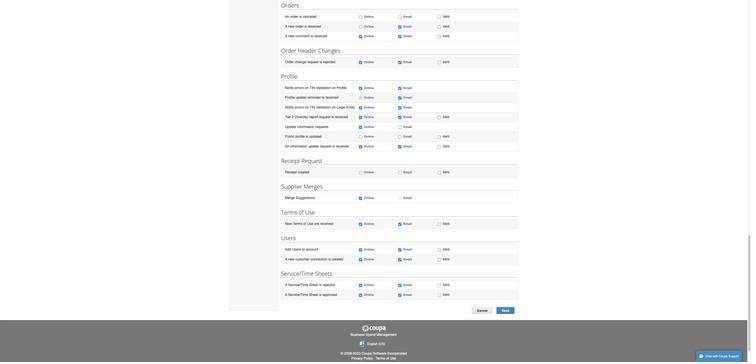 Task type: describe. For each thing, give the bounding box(es) containing it.
sms for a new comment is received
[[443, 34, 450, 38]]

service/time sheets
[[281, 270, 332, 278]]

sms for new terms of use are received
[[443, 222, 450, 226]]

on left legal
[[332, 105, 336, 109]]

©
[[341, 352, 343, 356]]

2 vertical spatial of
[[386, 357, 389, 361]]

0 vertical spatial order
[[290, 15, 298, 19]]

information for update
[[297, 125, 314, 129]]

email for tier 2 diversity report request is received
[[404, 115, 412, 119]]

update
[[285, 125, 296, 129]]

add users to account
[[285, 248, 318, 252]]

© 2006-2023 coupa software incorporated
[[341, 352, 407, 356]]

1 vertical spatial of
[[303, 222, 306, 226]]

errors for notify errors on tin validation on profile
[[295, 86, 304, 90]]

update information requests
[[285, 125, 329, 129]]

order for order change request is rejected
[[285, 60, 294, 64]]

2006-
[[344, 352, 353, 356]]

validation for legal
[[316, 105, 331, 109]]

report
[[309, 115, 318, 119]]

public
[[285, 135, 295, 139]]

an information update request is received
[[285, 145, 349, 148]]

receipt request
[[281, 157, 323, 165]]

sheet for rejected
[[309, 283, 318, 287]]

profile for profile update reminder is received
[[285, 96, 295, 100]]

online for a new customer connection is created
[[364, 258, 374, 262]]

save
[[502, 309, 510, 313]]

sms for tier 2 diversity report request is received
[[443, 115, 450, 119]]

diversity
[[295, 115, 308, 119]]

0 vertical spatial terms
[[281, 209, 297, 217]]

notify errors on tin validation on legal entity
[[285, 105, 355, 109]]

software
[[373, 352, 387, 356]]

profile for profile
[[281, 73, 298, 80]]

approved
[[323, 293, 337, 297]]

chat with coupa support
[[706, 355, 739, 359]]

canceled
[[303, 15, 317, 19]]

sms for a service/time sheet is approved
[[443, 293, 450, 297]]

merge suggestions
[[285, 196, 315, 200]]

a service/time sheet is approved
[[285, 293, 337, 297]]

email for public profile is updated
[[404, 135, 412, 139]]

online for update information requests
[[364, 125, 374, 129]]

1 vertical spatial terms of use
[[376, 357, 396, 361]]

an for an order is canceled
[[285, 15, 289, 19]]

english (us)
[[367, 343, 385, 346]]

cancel
[[477, 309, 488, 313]]

online for a new comment is received
[[364, 34, 374, 38]]

change
[[295, 60, 306, 64]]

email for a new comment is received
[[404, 34, 412, 38]]

an for an information update request is received
[[285, 145, 289, 148]]

receipt for receipt request
[[281, 157, 300, 165]]

header
[[298, 47, 317, 55]]

email for a service/time sheet is rejected
[[404, 284, 412, 287]]

a for a new customer connection is created
[[285, 258, 287, 262]]

sms for order change request is rejected
[[443, 60, 450, 64]]

online for a service/time sheet is approved
[[364, 293, 374, 297]]

notify errors on tin validation on profile
[[285, 86, 347, 90]]

receipt for receipt created
[[285, 170, 297, 174]]

notify for notify errors on tin validation on legal entity
[[285, 105, 294, 109]]

business
[[351, 333, 365, 337]]

0 horizontal spatial created
[[298, 170, 309, 174]]

spend
[[366, 333, 376, 337]]

supplier merges
[[281, 183, 323, 191]]

a new order is received
[[285, 24, 321, 28]]

merge
[[285, 196, 295, 200]]

are
[[314, 222, 319, 226]]

on up the notify errors on tin validation on legal entity
[[332, 86, 336, 90]]

online for new terms of use are received
[[364, 222, 374, 226]]

order change request is rejected
[[285, 60, 336, 64]]

privacy
[[352, 357, 363, 361]]

rejected for a service/time sheet is rejected
[[323, 283, 335, 287]]

management
[[377, 333, 397, 337]]

2 vertical spatial use
[[390, 357, 396, 361]]

1 vertical spatial order
[[296, 24, 304, 28]]

email for add users to account
[[404, 248, 412, 252]]

1 vertical spatial profile
[[337, 86, 347, 90]]

2 vertical spatial request
[[320, 145, 332, 148]]

account
[[306, 248, 318, 252]]

email for a service/time sheet is approved
[[404, 293, 412, 297]]

1 vertical spatial users
[[292, 248, 301, 252]]

1 vertical spatial use
[[307, 222, 313, 226]]

sms for receipt created
[[443, 171, 450, 174]]

email for receipt created
[[404, 171, 412, 174]]

an order is canceled
[[285, 15, 317, 19]]

on down profile update reminder is received
[[305, 105, 309, 109]]

online for public profile is updated
[[364, 135, 374, 139]]

email for an information update request is received
[[404, 145, 412, 148]]

to
[[302, 248, 305, 252]]

email for order change request is rejected
[[404, 60, 412, 64]]

notify for notify errors on tin validation on profile
[[285, 86, 294, 90]]

online for an information update request is received
[[364, 145, 374, 148]]

chat with coupa support button
[[697, 351, 742, 363]]

0 horizontal spatial update
[[296, 96, 307, 100]]

online for tier 2 diversity report request is received
[[364, 115, 374, 119]]

receipt created
[[285, 170, 309, 174]]

online for merge suggestions
[[364, 196, 374, 200]]

online for profile update reminder is received
[[364, 96, 374, 100]]

entity
[[346, 105, 355, 109]]

support
[[729, 355, 739, 359]]

changes
[[318, 47, 340, 55]]

0 vertical spatial request
[[307, 60, 319, 64]]

business spend management
[[351, 333, 397, 337]]

email for a new order is received
[[404, 25, 412, 28]]



Task type: vqa. For each thing, say whether or not it's contained in the screenshot.
"trusted"
no



Task type: locate. For each thing, give the bounding box(es) containing it.
email for new terms of use are received
[[404, 222, 412, 226]]

2 a from the top
[[285, 34, 287, 38]]

terms
[[281, 209, 297, 217], [293, 222, 302, 226], [376, 357, 385, 361]]

18 email from the top
[[404, 293, 412, 297]]

1 vertical spatial terms
[[293, 222, 302, 226]]

1 online from the top
[[364, 15, 374, 19]]

use
[[305, 209, 315, 217], [307, 222, 313, 226], [390, 357, 396, 361]]

chat
[[706, 355, 712, 359]]

email for notify errors on tin validation on profile
[[404, 86, 412, 90]]

17 online from the top
[[364, 284, 374, 287]]

online for a service/time sheet is rejected
[[364, 284, 374, 287]]

0 vertical spatial errors
[[295, 86, 304, 90]]

0 vertical spatial sheet
[[309, 283, 318, 287]]

sheets
[[315, 270, 332, 278]]

online for a new order is received
[[364, 25, 374, 28]]

on
[[305, 86, 309, 90], [332, 86, 336, 90], [305, 105, 309, 109], [332, 105, 336, 109]]

email for notify errors on tin validation on legal entity
[[404, 106, 412, 109]]

of
[[299, 209, 304, 217], [303, 222, 306, 226], [386, 357, 389, 361]]

3 new from the top
[[288, 258, 295, 262]]

terms of use down merge suggestions
[[281, 209, 315, 217]]

rejected down changes
[[323, 60, 336, 64]]

2 validation from the top
[[316, 105, 331, 109]]

online
[[364, 15, 374, 19], [364, 25, 374, 28], [364, 34, 374, 38], [364, 60, 374, 64], [364, 86, 374, 90], [364, 96, 374, 100], [364, 106, 374, 109], [364, 115, 374, 119], [364, 125, 374, 129], [364, 135, 374, 139], [364, 145, 374, 148], [364, 171, 374, 174], [364, 196, 374, 200], [364, 222, 374, 226], [364, 248, 374, 252], [364, 258, 374, 262], [364, 284, 374, 287], [364, 293, 374, 297]]

request down order header changes
[[307, 60, 319, 64]]

an down orders
[[285, 15, 289, 19]]

email
[[404, 15, 412, 19], [404, 25, 412, 28], [404, 34, 412, 38], [404, 60, 412, 64], [404, 86, 412, 90], [404, 96, 412, 100], [404, 106, 412, 109], [404, 115, 412, 119], [404, 125, 412, 129], [404, 135, 412, 139], [404, 145, 412, 148], [404, 171, 412, 174], [404, 196, 412, 200], [404, 222, 412, 226], [404, 248, 412, 252], [404, 258, 412, 262], [404, 284, 412, 287], [404, 293, 412, 297]]

0 vertical spatial an
[[285, 15, 289, 19]]

order down 'an order is canceled'
[[296, 24, 304, 28]]

sms for an order is canceled
[[443, 15, 450, 19]]

of up new terms of use are received
[[299, 209, 304, 217]]

2 online from the top
[[364, 25, 374, 28]]

coupa inside button
[[719, 355, 728, 359]]

order header changes
[[281, 47, 340, 55]]

of down the software
[[386, 357, 389, 361]]

coupa up policy
[[362, 352, 372, 356]]

legal
[[337, 105, 345, 109]]

users left to
[[292, 248, 301, 252]]

email for an order is canceled
[[404, 15, 412, 19]]

1 vertical spatial validation
[[316, 105, 331, 109]]

request down updated
[[320, 145, 332, 148]]

add
[[285, 248, 291, 252]]

tin down profile update reminder is received
[[310, 105, 315, 109]]

terms of use down the software
[[376, 357, 396, 361]]

7 online from the top
[[364, 106, 374, 109]]

1 notify from the top
[[285, 86, 294, 90]]

connection
[[311, 258, 328, 262]]

0 vertical spatial profile
[[281, 73, 298, 80]]

14 online from the top
[[364, 222, 374, 226]]

1 vertical spatial order
[[285, 60, 294, 64]]

new for comment
[[288, 34, 295, 38]]

a for a new order is received
[[285, 24, 287, 28]]

16 online from the top
[[364, 258, 374, 262]]

0 vertical spatial use
[[305, 209, 315, 217]]

0 horizontal spatial terms of use
[[281, 209, 315, 217]]

13 online from the top
[[364, 196, 374, 200]]

1 horizontal spatial coupa
[[719, 355, 728, 359]]

1 vertical spatial rejected
[[323, 283, 335, 287]]

order for order header changes
[[281, 47, 297, 55]]

5 sms from the top
[[443, 115, 450, 119]]

tin
[[310, 86, 315, 90], [310, 105, 315, 109]]

2
[[292, 115, 294, 119]]

1 vertical spatial receipt
[[285, 170, 297, 174]]

request up requests
[[319, 115, 331, 119]]

1 a from the top
[[285, 24, 287, 28]]

cancel link
[[472, 308, 493, 315]]

rejected
[[323, 60, 336, 64], [323, 283, 335, 287]]

update down updated
[[308, 145, 319, 148]]

with
[[713, 355, 718, 359]]

profile up legal
[[337, 86, 347, 90]]

1 vertical spatial sheet
[[309, 293, 318, 297]]

0 vertical spatial rejected
[[323, 60, 336, 64]]

1 horizontal spatial terms of use
[[376, 357, 396, 361]]

3 a from the top
[[285, 258, 287, 262]]

0 vertical spatial validation
[[316, 86, 331, 90]]

updated
[[309, 135, 322, 139]]

order left change
[[285, 60, 294, 64]]

profile down change
[[281, 73, 298, 80]]

service/time for a service/time sheet is rejected
[[288, 283, 308, 287]]

sms for a new customer connection is created
[[443, 258, 450, 262]]

2 email from the top
[[404, 25, 412, 28]]

5 online from the top
[[364, 86, 374, 90]]

terms of use link
[[376, 357, 396, 361]]

online for notify errors on tin validation on profile
[[364, 86, 374, 90]]

profile update reminder is received
[[285, 96, 339, 100]]

(us)
[[379, 343, 385, 346]]

4 email from the top
[[404, 60, 412, 64]]

1 vertical spatial service/time
[[288, 283, 308, 287]]

profile
[[296, 135, 305, 139]]

order down orders
[[290, 15, 298, 19]]

errors
[[295, 86, 304, 90], [295, 105, 304, 109]]

1 vertical spatial request
[[319, 115, 331, 119]]

0 vertical spatial order
[[281, 47, 297, 55]]

merges
[[304, 183, 323, 191]]

sms for public profile is updated
[[443, 135, 450, 139]]

created
[[298, 170, 309, 174], [332, 258, 343, 262]]

14 email from the top
[[404, 222, 412, 226]]

information
[[297, 125, 314, 129], [290, 145, 308, 148]]

0 vertical spatial new
[[288, 24, 295, 28]]

online for an order is canceled
[[364, 15, 374, 19]]

2 errors from the top
[[295, 105, 304, 109]]

1 horizontal spatial update
[[308, 145, 319, 148]]

tin up profile update reminder is received
[[310, 86, 315, 90]]

2 vertical spatial service/time
[[288, 293, 308, 297]]

6 sms from the top
[[443, 135, 450, 139]]

online for receipt created
[[364, 171, 374, 174]]

8 online from the top
[[364, 115, 374, 119]]

11 online from the top
[[364, 145, 374, 148]]

1 validation from the top
[[316, 86, 331, 90]]

coupa right with
[[719, 355, 728, 359]]

privacy policy link
[[352, 357, 373, 361]]

10 email from the top
[[404, 135, 412, 139]]

1 vertical spatial new
[[288, 34, 295, 38]]

online for notify errors on tin validation on legal entity
[[364, 106, 374, 109]]

11 email from the top
[[404, 145, 412, 148]]

terms up new
[[281, 209, 297, 217]]

new terms of use are received
[[285, 222, 333, 226]]

a for a service/time sheet is approved
[[285, 293, 287, 297]]

2023
[[353, 352, 361, 356]]

5 a from the top
[[285, 293, 287, 297]]

0 vertical spatial tin
[[310, 86, 315, 90]]

use up new terms of use are received
[[305, 209, 315, 217]]

6 email from the top
[[404, 96, 412, 100]]

a for a new comment is received
[[285, 34, 287, 38]]

comment
[[296, 34, 310, 38]]

1 vertical spatial information
[[290, 145, 308, 148]]

12 online from the top
[[364, 171, 374, 174]]

9 email from the top
[[404, 125, 412, 129]]

users up add
[[281, 234, 296, 242]]

sheet for approved
[[309, 293, 318, 297]]

2 vertical spatial new
[[288, 258, 295, 262]]

1 vertical spatial errors
[[295, 105, 304, 109]]

1 tin from the top
[[310, 86, 315, 90]]

update left reminder
[[296, 96, 307, 100]]

sheet down the a service/time sheet is rejected
[[309, 293, 318, 297]]

online for add users to account
[[364, 248, 374, 252]]

3 online from the top
[[364, 34, 374, 38]]

9 sms from the top
[[443, 222, 450, 226]]

errors up diversity
[[295, 105, 304, 109]]

8 email from the top
[[404, 115, 412, 119]]

5 email from the top
[[404, 86, 412, 90]]

1 sms from the top
[[443, 15, 450, 19]]

information down the profile
[[290, 145, 308, 148]]

1 vertical spatial created
[[332, 258, 343, 262]]

on up profile update reminder is received
[[305, 86, 309, 90]]

update
[[296, 96, 307, 100], [308, 145, 319, 148]]

order
[[290, 15, 298, 19], [296, 24, 304, 28]]

tin for profile
[[310, 86, 315, 90]]

a service/time sheet is rejected
[[285, 283, 335, 287]]

1 an from the top
[[285, 15, 289, 19]]

request
[[302, 157, 323, 165]]

requests
[[315, 125, 329, 129]]

policy
[[364, 357, 373, 361]]

0 vertical spatial information
[[297, 125, 314, 129]]

service/time down customer
[[281, 270, 314, 278]]

save button
[[497, 308, 515, 315]]

0 vertical spatial of
[[299, 209, 304, 217]]

request
[[307, 60, 319, 64], [319, 115, 331, 119], [320, 145, 332, 148]]

supplier
[[281, 183, 302, 191]]

7 sms from the top
[[443, 145, 450, 148]]

2 new from the top
[[288, 34, 295, 38]]

new
[[285, 222, 292, 226]]

12 sms from the top
[[443, 284, 450, 287]]

users
[[281, 234, 296, 242], [292, 248, 301, 252]]

is
[[299, 15, 302, 19], [305, 24, 307, 28], [311, 34, 313, 38], [320, 60, 322, 64], [322, 96, 325, 100], [332, 115, 334, 119], [306, 135, 308, 139], [333, 145, 335, 148], [328, 258, 331, 262], [319, 283, 322, 287], [319, 293, 322, 297]]

terms down the software
[[376, 357, 385, 361]]

0 vertical spatial update
[[296, 96, 307, 100]]

tier
[[285, 115, 291, 119]]

2 an from the top
[[285, 145, 289, 148]]

new down add
[[288, 258, 295, 262]]

customer
[[296, 258, 310, 262]]

online for order change request is rejected
[[364, 60, 374, 64]]

of left are
[[303, 222, 306, 226]]

validation
[[316, 86, 331, 90], [316, 105, 331, 109]]

receipt
[[281, 157, 300, 165], [285, 170, 297, 174]]

7 email from the top
[[404, 106, 412, 109]]

service/time down the a service/time sheet is rejected
[[288, 293, 308, 297]]

3 sms from the top
[[443, 34, 450, 38]]

new for customer
[[288, 258, 295, 262]]

1 email from the top
[[404, 15, 412, 19]]

created down receipt request
[[298, 170, 309, 174]]

service/time for a service/time sheet is approved
[[288, 293, 308, 297]]

10 sms from the top
[[443, 248, 450, 252]]

email for merge suggestions
[[404, 196, 412, 200]]

17 email from the top
[[404, 284, 412, 287]]

1 vertical spatial an
[[285, 145, 289, 148]]

email for profile update reminder is received
[[404, 96, 412, 100]]

16 email from the top
[[404, 258, 412, 262]]

1 new from the top
[[288, 24, 295, 28]]

4 sms from the top
[[443, 60, 450, 64]]

11 sms from the top
[[443, 258, 450, 262]]

13 sms from the top
[[443, 293, 450, 297]]

12 email from the top
[[404, 171, 412, 174]]

9 online from the top
[[364, 125, 374, 129]]

sms for an information update request is received
[[443, 145, 450, 148]]

new down 'an order is canceled'
[[288, 24, 295, 28]]

0 vertical spatial receipt
[[281, 157, 300, 165]]

a new customer connection is created
[[285, 258, 343, 262]]

15 email from the top
[[404, 248, 412, 252]]

order up change
[[281, 47, 297, 55]]

validation up reminder
[[316, 86, 331, 90]]

1 sheet from the top
[[309, 283, 318, 287]]

new
[[288, 24, 295, 28], [288, 34, 295, 38], [288, 258, 295, 262]]

sheet up a service/time sheet is approved at the bottom left of the page
[[309, 283, 318, 287]]

a new comment is received
[[285, 34, 327, 38]]

created right connection
[[332, 258, 343, 262]]

errors up profile update reminder is received
[[295, 86, 304, 90]]

1 vertical spatial notify
[[285, 105, 294, 109]]

terms right new
[[293, 222, 302, 226]]

0 vertical spatial terms of use
[[281, 209, 315, 217]]

0 vertical spatial created
[[298, 170, 309, 174]]

2 sheet from the top
[[309, 293, 318, 297]]

15 online from the top
[[364, 248, 374, 252]]

receipt up receipt created
[[281, 157, 300, 165]]

None checkbox
[[359, 35, 362, 38], [359, 61, 362, 64], [399, 61, 402, 64], [399, 97, 402, 100], [359, 106, 362, 110], [399, 106, 402, 110], [438, 116, 441, 119], [399, 126, 402, 129], [359, 136, 362, 139], [438, 136, 441, 139], [359, 145, 362, 149], [359, 197, 362, 200], [399, 223, 402, 226], [438, 259, 441, 262], [359, 284, 362, 288], [359, 294, 362, 297], [359, 35, 362, 38], [359, 61, 362, 64], [399, 61, 402, 64], [399, 97, 402, 100], [359, 106, 362, 110], [399, 106, 402, 110], [438, 116, 441, 119], [399, 126, 402, 129], [359, 136, 362, 139], [438, 136, 441, 139], [359, 145, 362, 149], [359, 197, 362, 200], [399, 223, 402, 226], [438, 259, 441, 262], [359, 284, 362, 288], [359, 294, 362, 297]]

1 errors from the top
[[295, 86, 304, 90]]

coupa supplier portal image
[[362, 326, 386, 333]]

incorporated
[[388, 352, 407, 356]]

1 vertical spatial update
[[308, 145, 319, 148]]

terms of use
[[281, 209, 315, 217], [376, 357, 396, 361]]

validation up tier 2 diversity report request is received
[[316, 105, 331, 109]]

2 tin from the top
[[310, 105, 315, 109]]

rejected for order change request is rejected
[[323, 60, 336, 64]]

english
[[367, 343, 378, 346]]

validation for profile
[[316, 86, 331, 90]]

1 horizontal spatial created
[[332, 258, 343, 262]]

2 vertical spatial profile
[[285, 96, 295, 100]]

2 vertical spatial terms
[[376, 357, 385, 361]]

0 vertical spatial notify
[[285, 86, 294, 90]]

received
[[308, 24, 321, 28], [314, 34, 327, 38], [326, 96, 339, 100], [335, 115, 348, 119], [336, 145, 349, 148], [320, 222, 333, 226]]

email for update information requests
[[404, 125, 412, 129]]

information for an
[[290, 145, 308, 148]]

a for a service/time sheet is rejected
[[285, 283, 287, 287]]

1 vertical spatial tin
[[310, 105, 315, 109]]

use left are
[[307, 222, 313, 226]]

sms for add users to account
[[443, 248, 450, 252]]

sms for a service/time sheet is rejected
[[443, 284, 450, 287]]

information up public profile is updated
[[297, 125, 314, 129]]

13 email from the top
[[404, 196, 412, 200]]

orders
[[281, 1, 299, 9]]

profile up tier
[[285, 96, 295, 100]]

2 notify from the top
[[285, 105, 294, 109]]

2 sms from the top
[[443, 25, 450, 28]]

tier 2 diversity report request is received
[[285, 115, 348, 119]]

0 vertical spatial users
[[281, 234, 296, 242]]

email for a new customer connection is created
[[404, 258, 412, 262]]

4 a from the top
[[285, 283, 287, 287]]

public profile is updated
[[285, 135, 322, 139]]

10 online from the top
[[364, 135, 374, 139]]

use down incorporated at right
[[390, 357, 396, 361]]

coupa
[[362, 352, 372, 356], [719, 355, 728, 359]]

0 vertical spatial service/time
[[281, 270, 314, 278]]

new left comment
[[288, 34, 295, 38]]

errors for notify errors on tin validation on legal entity
[[295, 105, 304, 109]]

rejected up the approved
[[323, 283, 335, 287]]

sms for a new order is received
[[443, 25, 450, 28]]

8 sms from the top
[[443, 171, 450, 174]]

reminder
[[308, 96, 321, 100]]

an
[[285, 15, 289, 19], [285, 145, 289, 148]]

None checkbox
[[359, 16, 362, 19], [399, 16, 402, 19], [438, 16, 441, 19], [359, 25, 362, 29], [399, 25, 402, 29], [438, 25, 441, 29], [399, 35, 402, 38], [438, 35, 441, 38], [438, 61, 441, 64], [359, 87, 362, 90], [399, 87, 402, 90], [359, 97, 362, 100], [359, 116, 362, 119], [399, 116, 402, 119], [359, 126, 362, 129], [399, 136, 402, 139], [399, 145, 402, 149], [438, 145, 441, 149], [359, 171, 362, 175], [399, 171, 402, 175], [438, 171, 441, 175], [399, 197, 402, 200], [359, 223, 362, 226], [438, 223, 441, 226], [359, 249, 362, 252], [399, 249, 402, 252], [438, 249, 441, 252], [359, 259, 362, 262], [399, 259, 402, 262], [399, 284, 402, 288], [438, 284, 441, 288], [399, 294, 402, 297], [438, 294, 441, 297], [359, 16, 362, 19], [399, 16, 402, 19], [438, 16, 441, 19], [359, 25, 362, 29], [399, 25, 402, 29], [438, 25, 441, 29], [399, 35, 402, 38], [438, 35, 441, 38], [438, 61, 441, 64], [359, 87, 362, 90], [399, 87, 402, 90], [359, 97, 362, 100], [359, 116, 362, 119], [399, 116, 402, 119], [359, 126, 362, 129], [399, 136, 402, 139], [399, 145, 402, 149], [438, 145, 441, 149], [359, 171, 362, 175], [399, 171, 402, 175], [438, 171, 441, 175], [399, 197, 402, 200], [359, 223, 362, 226], [438, 223, 441, 226], [359, 249, 362, 252], [399, 249, 402, 252], [438, 249, 441, 252], [359, 259, 362, 262], [399, 259, 402, 262], [399, 284, 402, 288], [438, 284, 441, 288], [399, 294, 402, 297], [438, 294, 441, 297]]

service/time down service/time sheets
[[288, 283, 308, 287]]

6 online from the top
[[364, 96, 374, 100]]

new for order
[[288, 24, 295, 28]]

3 email from the top
[[404, 34, 412, 38]]

suggestions
[[296, 196, 315, 200]]

order
[[281, 47, 297, 55], [285, 60, 294, 64]]

notify up tier
[[285, 105, 294, 109]]

notify up profile update reminder is received
[[285, 86, 294, 90]]

0 horizontal spatial coupa
[[362, 352, 372, 356]]

tin for legal
[[310, 105, 315, 109]]

18 online from the top
[[364, 293, 374, 297]]

privacy policy
[[352, 357, 373, 361]]

4 online from the top
[[364, 60, 374, 64]]

receipt up supplier
[[285, 170, 297, 174]]

an down public
[[285, 145, 289, 148]]



